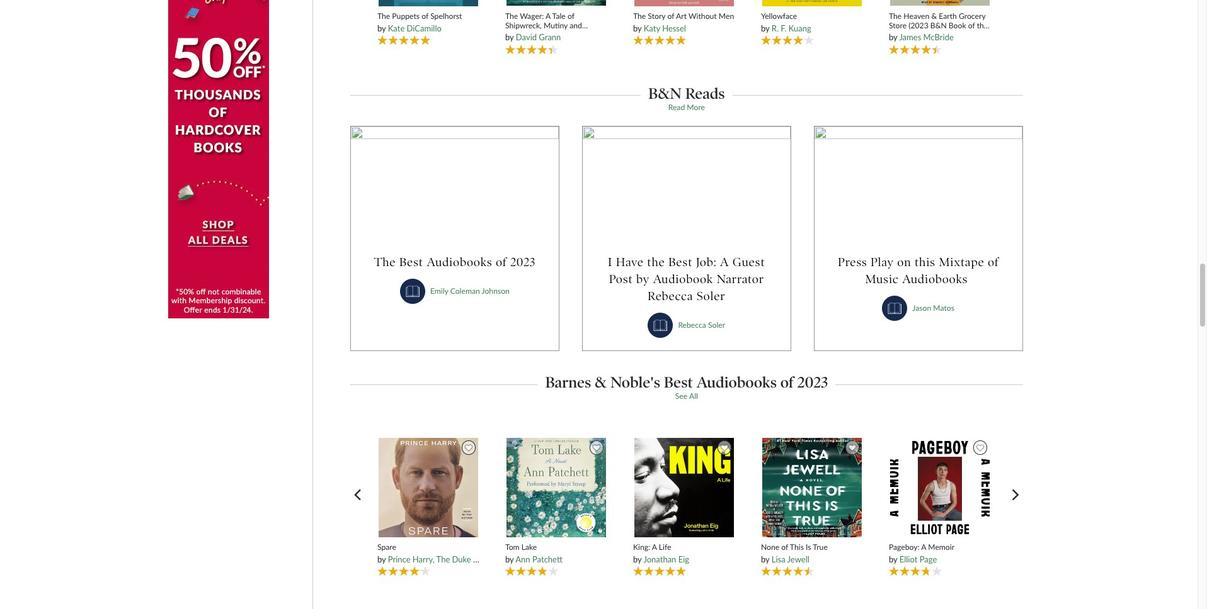 Task type: locate. For each thing, give the bounding box(es) containing it.
by down store
[[889, 32, 898, 42]]

year) inside the wager: a tale of shipwreck, mutiny and murder (2023 b&n author of the year)
[[518, 40, 535, 49]]

murder
[[505, 30, 530, 40]]

story
[[648, 12, 666, 21]]

audiobooks inside press play on this mixtape of music audiobooks
[[903, 272, 968, 287]]

best inside barnes & noble's best audiobooks of 2023 see all
[[664, 374, 693, 392]]

1 horizontal spatial &
[[932, 11, 937, 21]]

jason matos
[[913, 304, 955, 313]]

best for barnes
[[664, 374, 693, 392]]

1 horizontal spatial (2023
[[909, 21, 929, 30]]

the best audiobooks of 2023 link
[[364, 254, 546, 271]]

year) down store
[[889, 30, 906, 40]]

1 vertical spatial soler
[[708, 321, 725, 330]]

puppets
[[392, 12, 420, 21]]

the down murder
[[505, 40, 516, 49]]

the puppets of spelhorst image
[[378, 0, 479, 7]]

earth
[[939, 11, 957, 21]]

of inside the heaven & earth grocery store (2023 b&n book of the year)
[[968, 21, 975, 30]]

is
[[806, 543, 811, 553]]

1 vertical spatial the
[[505, 40, 516, 49]]

0 vertical spatial rebecca
[[648, 289, 693, 304]]

0 horizontal spatial (2023
[[532, 30, 552, 40]]

by down spare
[[377, 555, 386, 565]]

author
[[572, 30, 596, 40]]

duke
[[452, 555, 471, 565]]

by left kate
[[377, 23, 386, 33]]

harry,
[[413, 555, 435, 565]]

narrator
[[717, 272, 764, 287]]

1 vertical spatial b&n
[[554, 30, 570, 40]]

f.
[[781, 23, 787, 33]]

rebecca down i have the best job: a guest post by audiobook narrator rebecca soler
[[678, 321, 706, 330]]

prince
[[388, 555, 411, 565]]

kate
[[388, 23, 405, 33]]

of inside barnes & noble's best audiobooks of 2023 see all
[[781, 374, 794, 392]]

matos
[[933, 304, 955, 313]]

1 horizontal spatial 2023
[[798, 374, 828, 392]]

by down none
[[761, 555, 770, 565]]

barnes & noble's best audiobooks of 2023 see all
[[545, 374, 828, 402]]

the heaven & earth grocery store (2023 b&n book of the year) image
[[890, 0, 991, 6]]

2 vertical spatial b&n
[[648, 84, 682, 103]]

the inside the wager: a tale of shipwreck, mutiny and murder (2023 b&n author of the year)
[[505, 11, 518, 21]]

by left elliot
[[889, 555, 898, 565]]

1 horizontal spatial year)
[[889, 30, 906, 40]]

tom lake by ann patchett
[[505, 543, 563, 565]]

heaven
[[904, 11, 930, 21]]

0 vertical spatial soler
[[697, 289, 726, 304]]

life
[[659, 543, 671, 553]]

the right the have
[[647, 255, 665, 270]]

kuang
[[789, 23, 812, 33]]

year) down murder
[[518, 40, 535, 49]]

ann
[[516, 555, 530, 565]]

all
[[689, 392, 698, 402]]

2 vertical spatial audiobooks
[[697, 374, 777, 392]]

by down the tom
[[505, 555, 514, 565]]

rebecca down audiobook
[[648, 289, 693, 304]]

1 vertical spatial &
[[595, 374, 607, 392]]

of inside the spare by prince harry, the duke of sussex
[[473, 555, 481, 565]]

pageboy:
[[889, 543, 920, 553]]

0 vertical spatial 2023
[[510, 255, 536, 270]]

read
[[668, 103, 685, 112]]

play
[[871, 255, 894, 270]]

1 vertical spatial (2023
[[532, 30, 552, 40]]

& right the barnes
[[595, 374, 607, 392]]

on
[[898, 255, 911, 270]]

rebecca
[[648, 289, 693, 304], [678, 321, 706, 330]]

0 horizontal spatial the
[[505, 40, 516, 49]]

the
[[505, 11, 518, 21], [889, 11, 902, 21], [377, 12, 390, 21], [633, 12, 646, 21], [374, 255, 396, 270], [436, 555, 450, 565]]

the down grocery
[[977, 21, 988, 30]]

of
[[568, 11, 575, 21], [422, 12, 429, 21], [668, 12, 674, 21], [968, 21, 975, 30], [598, 30, 604, 40], [496, 255, 507, 270], [988, 255, 999, 270], [781, 374, 794, 392], [782, 543, 788, 553], [473, 555, 481, 565]]

1 horizontal spatial b&n
[[648, 84, 682, 103]]

yellowface link
[[761, 12, 864, 21]]

2 horizontal spatial the
[[977, 21, 988, 30]]

emily
[[430, 287, 448, 296]]

yellowface by r. f. kuang
[[761, 12, 812, 33]]

0 vertical spatial &
[[932, 11, 937, 21]]

the puppets of spelhorst link
[[377, 12, 480, 21]]

soler up rebecca soler link at bottom right
[[697, 289, 726, 304]]

elliot
[[900, 555, 918, 565]]

the heaven & earth grocery store (2023 b&n book of the year) link
[[889, 11, 992, 40]]

1 vertical spatial 2023
[[798, 374, 828, 392]]

eig
[[678, 555, 689, 565]]

a
[[546, 11, 551, 21], [720, 255, 729, 270], [652, 543, 657, 553], [921, 543, 926, 553]]

by left david
[[505, 32, 514, 42]]

by inside the puppets of spelhorst by kate dicamillo
[[377, 23, 386, 33]]

& inside the heaven & earth grocery store (2023 b&n book of the year)
[[932, 11, 937, 21]]

2 horizontal spatial b&n
[[931, 21, 947, 30]]

the wager: a tale of shipwreck, mutiny and murder (2023 b&n author of the year) image
[[506, 0, 607, 6]]

the for the wager: a tale of shipwreck, mutiny and murder (2023 b&n author of the year)
[[505, 11, 518, 21]]

mcbride
[[924, 32, 954, 42]]

the inside the heaven & earth grocery store (2023 b&n book of the year)
[[889, 11, 902, 21]]

press play on this mixtape of music audiobooks link
[[827, 254, 1010, 288]]

press play on this mixtape of music audiobooks image
[[815, 127, 1022, 246]]

b&n inside the heaven & earth grocery store (2023 b&n book of the year)
[[931, 21, 947, 30]]

the inside the story of art without men by katy hessel
[[633, 12, 646, 21]]

i have the best job: a guest post by audiobook narrator rebecca soler image
[[583, 127, 791, 246]]

grocery
[[959, 11, 986, 21]]

the inside the spare by prince harry, the duke of sussex
[[436, 555, 450, 565]]

by down king:
[[633, 555, 642, 565]]

2023
[[510, 255, 536, 270], [798, 374, 828, 392]]

audiobooks up coleman
[[427, 255, 493, 270]]

the inside the puppets of spelhorst by kate dicamillo
[[377, 12, 390, 21]]

rebecca inside i have the best job: a guest post by audiobook narrator rebecca soler
[[648, 289, 693, 304]]

spare image
[[378, 438, 479, 539]]

0 horizontal spatial audiobooks
[[427, 255, 493, 270]]

of inside press play on this mixtape of music audiobooks
[[988, 255, 999, 270]]

1 horizontal spatial audiobooks
[[697, 374, 777, 392]]

read more link
[[668, 103, 705, 112]]

the inside the heaven & earth grocery store (2023 b&n book of the year)
[[977, 21, 988, 30]]

0 vertical spatial b&n
[[931, 21, 947, 30]]

the inside the best audiobooks of 2023 link
[[374, 255, 396, 270]]

soler down narrator
[[708, 321, 725, 330]]

0 vertical spatial the
[[977, 21, 988, 30]]

by inside tom lake by ann patchett
[[505, 555, 514, 565]]

spare link
[[377, 543, 480, 553]]

a left 'tale'
[[546, 11, 551, 21]]

0 vertical spatial (2023
[[909, 21, 929, 30]]

0 horizontal spatial 2023
[[510, 255, 536, 270]]

1 vertical spatial audiobooks
[[903, 272, 968, 287]]

david
[[516, 32, 537, 42]]

by left r.
[[761, 23, 770, 33]]

the wager: a tale of shipwreck, mutiny and murder (2023 b&n author of the year)
[[505, 11, 604, 49]]

by inside the story of art without men by katy hessel
[[633, 23, 642, 33]]

mutiny
[[544, 21, 568, 30]]

audiobooks up the all
[[697, 374, 777, 392]]

patchett
[[532, 555, 563, 565]]

by left katy
[[633, 23, 642, 33]]

best for i
[[669, 255, 693, 270]]

pageboy: a memoir link
[[889, 543, 992, 553]]

b&n up the read
[[648, 84, 682, 103]]

by down the have
[[637, 272, 650, 287]]

this
[[790, 543, 804, 553]]

a right job:
[[720, 255, 729, 270]]

store
[[889, 21, 907, 30]]

the inside i have the best job: a guest post by audiobook narrator rebecca soler
[[647, 255, 665, 270]]

b&n up "mcbride"
[[931, 21, 947, 30]]

emily coleman johnson
[[430, 287, 510, 296]]

king: a life link
[[633, 543, 736, 553]]

0 horizontal spatial &
[[595, 374, 607, 392]]

0 horizontal spatial year)
[[518, 40, 535, 49]]

tom
[[505, 543, 520, 553]]

2 horizontal spatial audiobooks
[[903, 272, 968, 287]]

best inside i have the best job: a guest post by audiobook narrator rebecca soler
[[669, 255, 693, 270]]

audiobooks down this
[[903, 272, 968, 287]]

by inside yellowface by r. f. kuang
[[761, 23, 770, 33]]

(2023
[[909, 21, 929, 30], [532, 30, 552, 40]]

a up page
[[921, 543, 926, 553]]

of inside the story of art without men by katy hessel
[[668, 12, 674, 21]]

a left "life"
[[652, 543, 657, 553]]

tom lake link
[[505, 543, 608, 553]]

rebecca soler
[[678, 321, 725, 330]]

year) inside the heaven & earth grocery store (2023 b&n book of the year)
[[889, 30, 906, 40]]

1 horizontal spatial the
[[647, 255, 665, 270]]

soler inside i have the best job: a guest post by audiobook narrator rebecca soler
[[697, 289, 726, 304]]

music
[[865, 272, 899, 287]]

noble's
[[610, 374, 660, 392]]

0 horizontal spatial b&n
[[554, 30, 570, 40]]

memoir
[[928, 543, 955, 553]]

the wager: a tale of shipwreck, mutiny and murder (2023 b&n author of the year) link
[[505, 11, 608, 49]]

the for the story of art without men by katy hessel
[[633, 12, 646, 21]]

2 vertical spatial the
[[647, 255, 665, 270]]

b&n down mutiny
[[554, 30, 570, 40]]

& left earth
[[932, 11, 937, 21]]

james mcbride link
[[899, 32, 954, 42]]



Task type: describe. For each thing, give the bounding box(es) containing it.
the for the puppets of spelhorst by kate dicamillo
[[377, 12, 390, 21]]

johnson
[[482, 287, 510, 296]]

and
[[570, 21, 582, 30]]

0 vertical spatial audiobooks
[[427, 255, 493, 270]]

true
[[813, 543, 828, 553]]

1 vertical spatial rebecca
[[678, 321, 706, 330]]

jonathan eig link
[[644, 555, 689, 565]]

see
[[675, 392, 688, 402]]

none of this is true link
[[761, 543, 864, 553]]

none
[[761, 543, 780, 553]]

none of this is true image
[[762, 438, 863, 539]]

the best audiobooks of 2023
[[374, 255, 536, 270]]

by inside i have the best job: a guest post by audiobook narrator rebecca soler
[[637, 272, 650, 287]]

of inside the best audiobooks of 2023 link
[[496, 255, 507, 270]]

pageboy: a memoir by elliot page
[[889, 543, 955, 565]]

by inside none of this is true by lisa jewell
[[761, 555, 770, 565]]

ann patchett link
[[516, 555, 563, 565]]

of inside the puppets of spelhorst by kate dicamillo
[[422, 12, 429, 21]]

jason matos link
[[913, 304, 955, 313]]

by inside king: a life by jonathan eig
[[633, 555, 642, 565]]

i have the best job: a guest post by audiobook narrator rebecca soler
[[608, 255, 765, 304]]

audiobooks inside barnes & noble's best audiobooks of 2023 see all
[[697, 374, 777, 392]]

wager:
[[520, 11, 544, 21]]

spare
[[377, 543, 396, 553]]

kate dicamillo link
[[388, 23, 442, 33]]

none of this is true by lisa jewell
[[761, 543, 828, 565]]

a inside i have the best job: a guest post by audiobook narrator rebecca soler
[[720, 255, 729, 270]]

king: a life image
[[634, 438, 735, 539]]

katy
[[644, 23, 660, 33]]

jonathan
[[644, 555, 676, 565]]

b&n inside b&n reads read more
[[648, 84, 682, 103]]

the story of art without men link
[[633, 12, 736, 21]]

tom lake image
[[506, 438, 607, 539]]

the for the best audiobooks of 2023
[[374, 255, 396, 270]]

i
[[608, 255, 613, 270]]

king:
[[633, 543, 650, 553]]

rebecca soler link
[[678, 321, 725, 330]]

spelhorst
[[430, 12, 462, 21]]

lisa jewell link
[[772, 555, 810, 565]]

have
[[616, 255, 644, 270]]

art
[[676, 12, 687, 21]]

the story of art without men image
[[634, 0, 735, 7]]

lisa
[[772, 555, 786, 565]]

r. f. kuang link
[[772, 23, 812, 33]]

david grann link
[[516, 32, 561, 42]]

audiobook
[[653, 272, 713, 287]]

(2023 inside the wager: a tale of shipwreck, mutiny and murder (2023 b&n author of the year)
[[532, 30, 552, 40]]

men
[[719, 12, 734, 21]]

jason
[[913, 304, 932, 313]]

jewell
[[787, 555, 810, 565]]

by james mcbride
[[889, 32, 954, 42]]

press play on this mixtape of music audiobooks
[[838, 255, 999, 287]]

more
[[687, 103, 705, 112]]

post
[[609, 272, 633, 287]]

hessel
[[662, 23, 686, 33]]

prince harry, the duke of sussex link
[[388, 555, 507, 565]]

the best audiobooks of 2023 image
[[351, 127, 559, 246]]

the for the heaven & earth grocery store (2023 b&n book of the year)
[[889, 11, 902, 21]]

page
[[920, 555, 937, 565]]

advertisement element
[[169, 0, 269, 319]]

(2023 inside the heaven & earth grocery store (2023 b&n book of the year)
[[909, 21, 929, 30]]

grann
[[539, 32, 561, 42]]

book
[[949, 21, 966, 30]]

press
[[838, 255, 867, 270]]

b&n inside the wager: a tale of shipwreck, mutiny and murder (2023 b&n author of the year)
[[554, 30, 570, 40]]

james
[[899, 32, 921, 42]]

katy hessel link
[[644, 23, 686, 33]]

& inside barnes & noble's best audiobooks of 2023 see all
[[595, 374, 607, 392]]

the puppets of spelhorst by kate dicamillo
[[377, 12, 462, 33]]

pageboy: a memoir image
[[890, 438, 991, 539]]

lake
[[522, 543, 537, 553]]

a inside pageboy: a memoir by elliot page
[[921, 543, 926, 553]]

b&n reads read more
[[648, 84, 725, 112]]

sussex
[[483, 555, 507, 565]]

2023 inside barnes & noble's best audiobooks of 2023 see all
[[798, 374, 828, 392]]

a inside king: a life by jonathan eig
[[652, 543, 657, 553]]

by inside the spare by prince harry, the duke of sussex
[[377, 555, 386, 565]]

yellowface
[[761, 12, 797, 21]]

emily coleman johnson link
[[430, 287, 510, 296]]

of inside none of this is true by lisa jewell
[[782, 543, 788, 553]]

shipwreck,
[[505, 21, 542, 30]]

by inside pageboy: a memoir by elliot page
[[889, 555, 898, 565]]

mixtape
[[939, 255, 985, 270]]

this
[[915, 255, 936, 270]]

i have the best job: a guest post by audiobook narrator rebecca soler link
[[595, 254, 778, 305]]

a inside the wager: a tale of shipwreck, mutiny and murder (2023 b&n author of the year)
[[546, 11, 551, 21]]

tale
[[552, 11, 566, 21]]

yellowface image
[[762, 0, 863, 7]]

elliot page link
[[900, 555, 937, 565]]

see all link
[[675, 392, 698, 402]]

job:
[[696, 255, 717, 270]]

the inside the wager: a tale of shipwreck, mutiny and murder (2023 b&n author of the year)
[[505, 40, 516, 49]]

spare by prince harry, the duke of sussex
[[377, 543, 507, 565]]

the story of art without men by katy hessel
[[633, 12, 734, 33]]

reads
[[685, 84, 725, 103]]

dicamillo
[[407, 23, 442, 33]]

without
[[689, 12, 717, 21]]

the heaven & earth grocery store (2023 b&n book of the year)
[[889, 11, 988, 40]]



Task type: vqa. For each thing, say whether or not it's contained in the screenshot.
The Read in the top right of the page
yes



